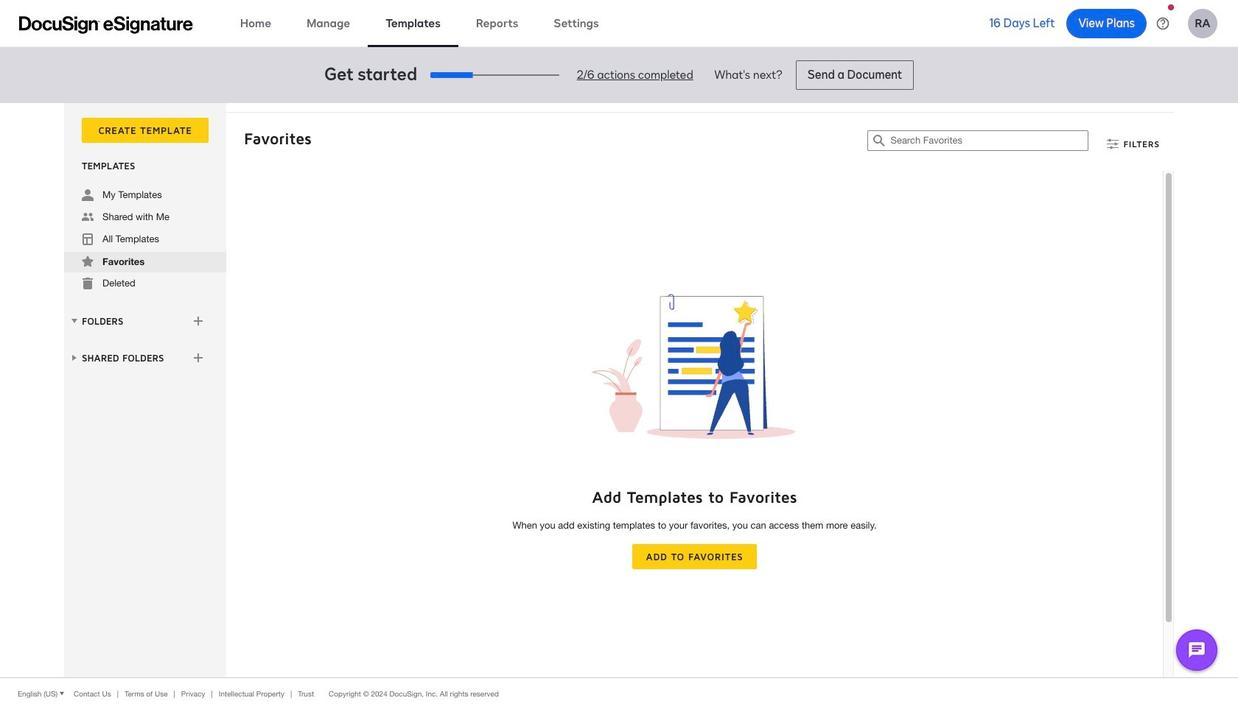 Task type: describe. For each thing, give the bounding box(es) containing it.
Search Favorites text field
[[891, 131, 1089, 150]]

star filled image
[[82, 256, 94, 268]]

secondary navigation region
[[64, 103, 1178, 678]]

view folders image
[[69, 315, 80, 327]]

templates image
[[82, 234, 94, 246]]

shared image
[[82, 212, 94, 223]]

trash image
[[82, 278, 94, 290]]



Task type: locate. For each thing, give the bounding box(es) containing it.
user image
[[82, 189, 94, 201]]

docusign esignature image
[[19, 16, 193, 34]]

view shared folders image
[[69, 352, 80, 364]]

more info region
[[0, 678, 1239, 710]]



Task type: vqa. For each thing, say whether or not it's contained in the screenshot.
the star filled icon
yes



